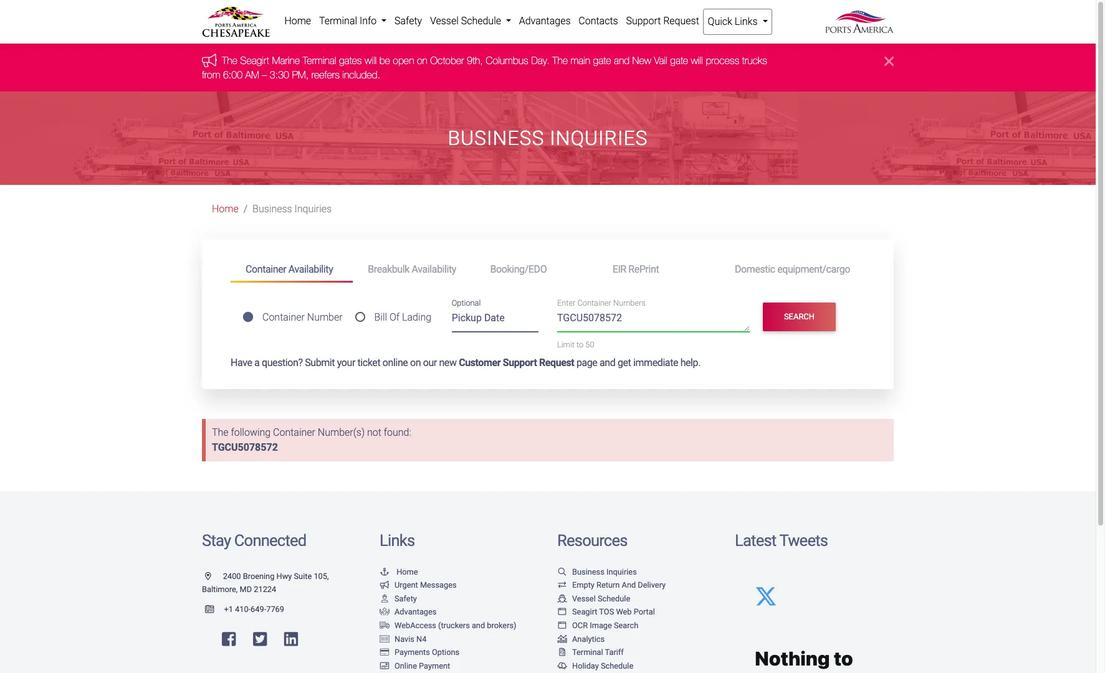 Task type: vqa. For each thing, say whether or not it's contained in the screenshot.
viewed
no



Task type: locate. For each thing, give the bounding box(es) containing it.
holiday schedule
[[572, 662, 634, 671]]

navis n4 link
[[380, 635, 427, 644]]

and left brokers)
[[472, 622, 485, 631]]

links
[[735, 16, 758, 27], [380, 532, 415, 550]]

and
[[614, 55, 630, 66], [600, 357, 616, 369], [472, 622, 485, 631]]

the following container number(s) not found: tgcu5078572
[[212, 427, 411, 454]]

request down 'limit' on the right
[[539, 357, 574, 369]]

advantages
[[519, 15, 571, 27], [395, 608, 437, 618]]

safety link
[[391, 9, 426, 34], [380, 595, 417, 604]]

1 horizontal spatial seagirt
[[572, 608, 598, 618]]

navis
[[395, 635, 415, 644]]

number
[[307, 312, 343, 324]]

ship image
[[557, 596, 567, 604]]

info
[[360, 15, 377, 27]]

schedule down tariff
[[601, 662, 634, 671]]

1 vertical spatial search
[[614, 622, 639, 631]]

2 vertical spatial terminal
[[572, 649, 603, 658]]

1 availability from the left
[[289, 263, 333, 275]]

page
[[577, 357, 598, 369]]

terminal
[[319, 15, 357, 27], [303, 55, 336, 66], [572, 649, 603, 658]]

advantages link up day.
[[515, 9, 575, 34]]

and left new
[[614, 55, 630, 66]]

eir reprint link
[[598, 258, 720, 281]]

gate right main
[[593, 55, 611, 66]]

analytics image
[[557, 636, 567, 644]]

2 vertical spatial business
[[572, 568, 605, 577]]

0 horizontal spatial home link
[[212, 203, 239, 215]]

will
[[365, 55, 377, 66], [691, 55, 703, 66]]

eir
[[613, 263, 626, 275]]

container availability link
[[231, 258, 353, 283]]

0 horizontal spatial advantages link
[[380, 608, 437, 618]]

empty return and delivery
[[572, 581, 666, 591]]

links right quick
[[735, 16, 758, 27]]

latest
[[735, 532, 776, 550]]

1 vertical spatial business
[[253, 203, 292, 215]]

immediate
[[633, 357, 678, 369]]

0 vertical spatial terminal
[[319, 15, 357, 27]]

search down web
[[614, 622, 639, 631]]

0 vertical spatial request
[[663, 15, 699, 27]]

the seagirt marine terminal gates will be open on october 9th, columbus day. the main gate and new vail gate will process trucks from 6:00 am – 3:30 pm, reefers included. alert
[[0, 44, 1096, 92]]

map marker alt image
[[205, 573, 221, 581]]

2 safety from the top
[[395, 595, 417, 604]]

0 horizontal spatial advantages
[[395, 608, 437, 618]]

the up 6:00
[[222, 55, 237, 66]]

home link for urgent messages link
[[380, 568, 418, 577]]

Enter Container Numbers text field
[[557, 311, 750, 332]]

messages
[[420, 581, 457, 591]]

ticket
[[358, 357, 380, 369]]

availability up container number
[[289, 263, 333, 275]]

customer support request link
[[459, 357, 574, 369]]

0 vertical spatial on
[[417, 55, 428, 66]]

0 horizontal spatial gate
[[593, 55, 611, 66]]

user hard hat image
[[380, 596, 390, 604]]

file invoice image
[[557, 650, 567, 658]]

advantages link up webaccess
[[380, 608, 437, 618]]

0 vertical spatial vessel schedule
[[430, 15, 504, 27]]

2 vertical spatial home
[[397, 568, 418, 577]]

tariff
[[605, 649, 624, 658]]

container availability
[[246, 263, 333, 275]]

0 vertical spatial advantages link
[[515, 9, 575, 34]]

1 vertical spatial vessel schedule
[[572, 595, 630, 604]]

1 horizontal spatial business
[[448, 127, 545, 150]]

1 vertical spatial business inquiries
[[253, 203, 332, 215]]

0 vertical spatial vessel schedule link
[[426, 9, 515, 34]]

schedule up 9th,
[[461, 15, 501, 27]]

1 horizontal spatial home
[[285, 15, 311, 27]]

vessel schedule up seagirt tos web portal link
[[572, 595, 630, 604]]

6:00
[[223, 69, 243, 80]]

contacts
[[579, 15, 618, 27]]

options
[[432, 649, 460, 658]]

request left quick
[[663, 15, 699, 27]]

container left number
[[262, 312, 305, 324]]

will left process
[[691, 55, 703, 66]]

Optional text field
[[452, 308, 539, 333]]

availability
[[289, 263, 333, 275], [412, 263, 456, 275]]

1 vertical spatial safety
[[395, 595, 417, 604]]

availability right breakbulk
[[412, 263, 456, 275]]

container up container number
[[246, 263, 286, 275]]

delivery
[[638, 581, 666, 591]]

safety up open
[[395, 15, 422, 27]]

0 vertical spatial seagirt
[[240, 55, 269, 66]]

0 vertical spatial schedule
[[461, 15, 501, 27]]

1 horizontal spatial advantages link
[[515, 9, 575, 34]]

1 vertical spatial request
[[539, 357, 574, 369]]

advantages up day.
[[519, 15, 571, 27]]

vessel schedule link
[[426, 9, 515, 34], [557, 595, 630, 604]]

breakbulk availability link
[[353, 258, 475, 281]]

hand receiving image
[[380, 609, 390, 617]]

be
[[380, 55, 390, 66]]

0 horizontal spatial search
[[614, 622, 639, 631]]

and left get
[[600, 357, 616, 369]]

2 vertical spatial home link
[[380, 568, 418, 577]]

0 horizontal spatial support
[[503, 357, 537, 369]]

0 horizontal spatial seagirt
[[240, 55, 269, 66]]

the
[[222, 55, 237, 66], [552, 55, 568, 66], [212, 427, 229, 439]]

gate right vail
[[670, 55, 688, 66]]

a
[[254, 357, 260, 369]]

exchange image
[[557, 582, 567, 590]]

0 vertical spatial links
[[735, 16, 758, 27]]

vessel schedule link down the empty
[[557, 595, 630, 604]]

terminal info
[[319, 15, 379, 27]]

main
[[571, 55, 591, 66]]

seagirt up ocr
[[572, 608, 598, 618]]

schedule up the seagirt tos web portal
[[598, 595, 630, 604]]

on inside the seagirt marine terminal gates will be open on october 9th, columbus day. the main gate and new vail gate will process trucks from 6:00 am – 3:30 pm, reefers included.
[[417, 55, 428, 66]]

ocr image search link
[[557, 622, 639, 631]]

2 availability from the left
[[412, 263, 456, 275]]

truck container image
[[380, 623, 390, 631]]

the up tgcu5078572
[[212, 427, 229, 439]]

webaccess
[[395, 622, 436, 631]]

vessel schedule link up 9th,
[[426, 9, 515, 34]]

vessel
[[430, 15, 459, 27], [572, 595, 596, 604]]

0 horizontal spatial home
[[212, 203, 239, 215]]

equipment/cargo
[[778, 263, 850, 275]]

0 vertical spatial search
[[784, 313, 815, 322]]

limit
[[557, 340, 575, 350]]

advantages up webaccess
[[395, 608, 437, 618]]

on left our at the left bottom of the page
[[410, 357, 421, 369]]

terminal up reefers
[[303, 55, 336, 66]]

business inquiries link
[[557, 568, 637, 577]]

terminal down analytics
[[572, 649, 603, 658]]

anchor image
[[380, 569, 390, 577]]

2 vertical spatial business inquiries
[[572, 568, 637, 577]]

0 vertical spatial vessel
[[430, 15, 459, 27]]

will left be
[[365, 55, 377, 66]]

1 horizontal spatial availability
[[412, 263, 456, 275]]

0 horizontal spatial will
[[365, 55, 377, 66]]

0 horizontal spatial availability
[[289, 263, 333, 275]]

1 gate from the left
[[593, 55, 611, 66]]

1 vertical spatial schedule
[[598, 595, 630, 604]]

1 horizontal spatial support
[[626, 15, 661, 27]]

vessel up october at the top left
[[430, 15, 459, 27]]

safety down urgent
[[395, 595, 417, 604]]

support
[[626, 15, 661, 27], [503, 357, 537, 369]]

home link
[[281, 9, 315, 34], [212, 203, 239, 215], [380, 568, 418, 577]]

numbers
[[613, 299, 646, 308]]

2 gate from the left
[[670, 55, 688, 66]]

domestic equipment/cargo
[[735, 263, 850, 275]]

safety link down urgent
[[380, 595, 417, 604]]

search
[[784, 313, 815, 322], [614, 622, 639, 631]]

search down domestic equipment/cargo link
[[784, 313, 815, 322]]

support right customer
[[503, 357, 537, 369]]

2 horizontal spatial home link
[[380, 568, 418, 577]]

0 vertical spatial safety link
[[391, 9, 426, 34]]

on right open
[[417, 55, 428, 66]]

stay connected
[[202, 532, 306, 550]]

1 horizontal spatial advantages
[[519, 15, 571, 27]]

0 horizontal spatial vessel schedule
[[430, 15, 504, 27]]

1 vertical spatial advantages link
[[380, 608, 437, 618]]

1 vertical spatial terminal
[[303, 55, 336, 66]]

tos
[[599, 608, 614, 618]]

1 horizontal spatial home link
[[281, 9, 315, 34]]

seagirt up am
[[240, 55, 269, 66]]

1 horizontal spatial will
[[691, 55, 703, 66]]

1 safety from the top
[[395, 15, 422, 27]]

webaccess (truckers and brokers) link
[[380, 622, 517, 631]]

and inside the seagirt marine terminal gates will be open on october 9th, columbus day. the main gate and new vail gate will process trucks from 6:00 am – 3:30 pm, reefers included.
[[614, 55, 630, 66]]

1 horizontal spatial gate
[[670, 55, 688, 66]]

the inside the following container number(s) not found: tgcu5078572
[[212, 427, 229, 439]]

to
[[577, 340, 584, 350]]

brokers)
[[487, 622, 517, 631]]

0 horizontal spatial links
[[380, 532, 415, 550]]

2 horizontal spatial business
[[572, 568, 605, 577]]

1 vertical spatial links
[[380, 532, 415, 550]]

business inquiries
[[448, 127, 648, 150], [253, 203, 332, 215], [572, 568, 637, 577]]

terminal tariff link
[[557, 649, 624, 658]]

found:
[[384, 427, 411, 439]]

links up anchor image
[[380, 532, 415, 550]]

1 vertical spatial vessel
[[572, 595, 596, 604]]

eir reprint
[[613, 263, 659, 275]]

vessel schedule up 9th,
[[430, 15, 504, 27]]

vessel down the empty
[[572, 595, 596, 604]]

terminal inside the seagirt marine terminal gates will be open on october 9th, columbus day. the main gate and new vail gate will process trucks from 6:00 am – 3:30 pm, reefers included.
[[303, 55, 336, 66]]

1 horizontal spatial vessel schedule link
[[557, 595, 630, 604]]

container right following
[[273, 427, 315, 439]]

1 vertical spatial vessel schedule link
[[557, 595, 630, 604]]

1 vertical spatial safety link
[[380, 595, 417, 604]]

0 vertical spatial home link
[[281, 9, 315, 34]]

0 vertical spatial safety
[[395, 15, 422, 27]]

support up new
[[626, 15, 661, 27]]

safety link up open
[[391, 9, 426, 34]]

tgcu5078572
[[212, 442, 278, 454]]

1 horizontal spatial vessel schedule
[[572, 595, 630, 604]]

2 horizontal spatial home
[[397, 568, 418, 577]]

limit to 50
[[557, 340, 594, 350]]

baltimore,
[[202, 586, 238, 595]]

1 horizontal spatial links
[[735, 16, 758, 27]]

2 vertical spatial inquiries
[[607, 568, 637, 577]]

search inside button
[[784, 313, 815, 322]]

number(s)
[[318, 427, 365, 439]]

payment
[[419, 662, 450, 671]]

0 vertical spatial and
[[614, 55, 630, 66]]

credit card image
[[380, 650, 390, 658]]

1 horizontal spatial search
[[784, 313, 815, 322]]

the seagirt marine terminal gates will be open on october 9th, columbus day. the main gate and new vail gate will process trucks from 6:00 am – 3:30 pm, reefers included.
[[202, 55, 767, 80]]

customer
[[459, 357, 501, 369]]

ocr image search
[[572, 622, 639, 631]]

safety
[[395, 15, 422, 27], [395, 595, 417, 604]]

facebook square image
[[222, 632, 236, 648]]

contacts link
[[575, 9, 622, 34]]

portal
[[634, 608, 655, 618]]

urgent
[[395, 581, 418, 591]]

1 vertical spatial inquiries
[[295, 203, 332, 215]]

0 horizontal spatial business
[[253, 203, 292, 215]]

browser image
[[557, 609, 567, 617]]

2 vertical spatial schedule
[[601, 662, 634, 671]]

terminal left 'info'
[[319, 15, 357, 27]]

1 vertical spatial advantages
[[395, 608, 437, 618]]

seagirt
[[240, 55, 269, 66], [572, 608, 598, 618]]

0 vertical spatial advantages
[[519, 15, 571, 27]]

empty return and delivery link
[[557, 581, 666, 591]]

container
[[246, 263, 286, 275], [578, 299, 611, 308], [262, 312, 305, 324], [273, 427, 315, 439]]

payments options
[[395, 649, 460, 658]]

1 horizontal spatial request
[[663, 15, 699, 27]]

bill
[[374, 312, 387, 324]]

the for the seagirt marine terminal gates will be open on october 9th, columbus day. the main gate and new vail gate will process trucks from 6:00 am – 3:30 pm, reefers included.
[[222, 55, 237, 66]]

1 vertical spatial support
[[503, 357, 537, 369]]

container inside the following container number(s) not found: tgcu5078572
[[273, 427, 315, 439]]

n4
[[417, 635, 427, 644]]

columbus
[[486, 55, 529, 66]]



Task type: describe. For each thing, give the bounding box(es) containing it.
lading
[[402, 312, 432, 324]]

booking/edo link
[[475, 258, 598, 281]]

holiday
[[572, 662, 599, 671]]

2 will from the left
[[691, 55, 703, 66]]

support request
[[626, 15, 699, 27]]

home link for the terminal info link
[[281, 9, 315, 34]]

twitter square image
[[253, 632, 267, 648]]

terminal tariff
[[572, 649, 624, 658]]

container inside container availability link
[[246, 263, 286, 275]]

1 vertical spatial on
[[410, 357, 421, 369]]

question?
[[262, 357, 303, 369]]

the seagirt marine terminal gates will be open on october 9th, columbus day. the main gate and new vail gate will process trucks from 6:00 am – 3:30 pm, reefers included. link
[[202, 55, 767, 80]]

web
[[616, 608, 632, 618]]

0 horizontal spatial vessel schedule link
[[426, 9, 515, 34]]

your
[[337, 357, 355, 369]]

availability for breakbulk availability
[[412, 263, 456, 275]]

seagirt inside the seagirt marine terminal gates will be open on october 9th, columbus day. the main gate and new vail gate will process trucks from 6:00 am – 3:30 pm, reefers included.
[[240, 55, 269, 66]]

container storage image
[[380, 636, 390, 644]]

105,
[[314, 572, 329, 581]]

payments
[[395, 649, 430, 658]]

day.
[[531, 55, 550, 66]]

of
[[390, 312, 400, 324]]

2400 broening hwy suite 105, baltimore, md 21224 link
[[202, 572, 329, 595]]

container number
[[262, 312, 343, 324]]

latest tweets
[[735, 532, 828, 550]]

help.
[[681, 357, 701, 369]]

ocr
[[572, 622, 588, 631]]

(truckers
[[438, 622, 470, 631]]

the right day.
[[552, 55, 568, 66]]

bill of lading
[[374, 312, 432, 324]]

availability for container availability
[[289, 263, 333, 275]]

have a question? submit your ticket online on our new customer support request page and get immediate help.
[[231, 357, 701, 369]]

online payment
[[395, 662, 450, 671]]

have
[[231, 357, 252, 369]]

booking/edo
[[490, 263, 547, 275]]

domestic equipment/cargo link
[[720, 258, 865, 281]]

online
[[395, 662, 417, 671]]

analytics
[[572, 635, 605, 644]]

schedule for the ship icon
[[598, 595, 630, 604]]

navis n4
[[395, 635, 427, 644]]

connected
[[234, 532, 306, 550]]

trucks
[[742, 55, 767, 66]]

0 vertical spatial support
[[626, 15, 661, 27]]

urgent messages
[[395, 581, 457, 591]]

linkedin image
[[284, 632, 298, 648]]

and
[[622, 581, 636, 591]]

the for the following container number(s) not found: tgcu5078572
[[212, 427, 229, 439]]

hwy
[[277, 572, 292, 581]]

1 vertical spatial seagirt
[[572, 608, 598, 618]]

included.
[[342, 69, 380, 80]]

terminal for terminal info
[[319, 15, 357, 27]]

3:30
[[270, 69, 289, 80]]

quick links
[[708, 16, 760, 27]]

0 horizontal spatial vessel
[[430, 15, 459, 27]]

credit card front image
[[380, 663, 390, 671]]

marine
[[272, 55, 300, 66]]

1 vertical spatial and
[[600, 357, 616, 369]]

1 horizontal spatial vessel
[[572, 595, 596, 604]]

bullhorn image
[[380, 582, 390, 590]]

image
[[590, 622, 612, 631]]

open
[[393, 55, 414, 66]]

0 vertical spatial business
[[448, 127, 545, 150]]

0 vertical spatial home
[[285, 15, 311, 27]]

search image
[[557, 569, 567, 577]]

0 vertical spatial inquiries
[[550, 127, 648, 150]]

broening
[[243, 572, 275, 581]]

21224
[[254, 586, 276, 595]]

resources
[[557, 532, 628, 550]]

return
[[597, 581, 620, 591]]

+1
[[224, 605, 233, 615]]

following
[[231, 427, 271, 439]]

7769
[[266, 605, 284, 615]]

0 vertical spatial business inquiries
[[448, 127, 648, 150]]

webaccess (truckers and brokers)
[[395, 622, 517, 631]]

enter container numbers
[[557, 299, 646, 308]]

50
[[586, 340, 594, 350]]

breakbulk availability
[[368, 263, 456, 275]]

pm,
[[292, 69, 309, 80]]

1 will from the left
[[365, 55, 377, 66]]

close image
[[885, 54, 894, 69]]

process
[[706, 55, 740, 66]]

phone office image
[[205, 607, 224, 615]]

search button
[[763, 303, 836, 332]]

649-
[[251, 605, 266, 615]]

schedule for bells 'image'
[[601, 662, 634, 671]]

terminal for terminal tariff
[[572, 649, 603, 658]]

bullhorn image
[[202, 54, 222, 67]]

reefers
[[312, 69, 340, 80]]

1 vertical spatial home link
[[212, 203, 239, 215]]

terminal info link
[[315, 9, 391, 34]]

+1 410-649-7769 link
[[202, 605, 284, 615]]

–
[[262, 69, 267, 80]]

october
[[430, 55, 464, 66]]

1 vertical spatial home
[[212, 203, 239, 215]]

0 horizontal spatial request
[[539, 357, 574, 369]]

urgent messages link
[[380, 581, 457, 591]]

safety link for urgent messages link
[[380, 595, 417, 604]]

safety link for the terminal info link
[[391, 9, 426, 34]]

optional
[[452, 299, 481, 308]]

container right enter
[[578, 299, 611, 308]]

quick links link
[[703, 9, 772, 35]]

quick
[[708, 16, 733, 27]]

2 vertical spatial and
[[472, 622, 485, 631]]

2400
[[223, 572, 241, 581]]

bells image
[[557, 663, 567, 671]]

payments options link
[[380, 649, 460, 658]]

stay
[[202, 532, 231, 550]]

browser image
[[557, 623, 567, 631]]



